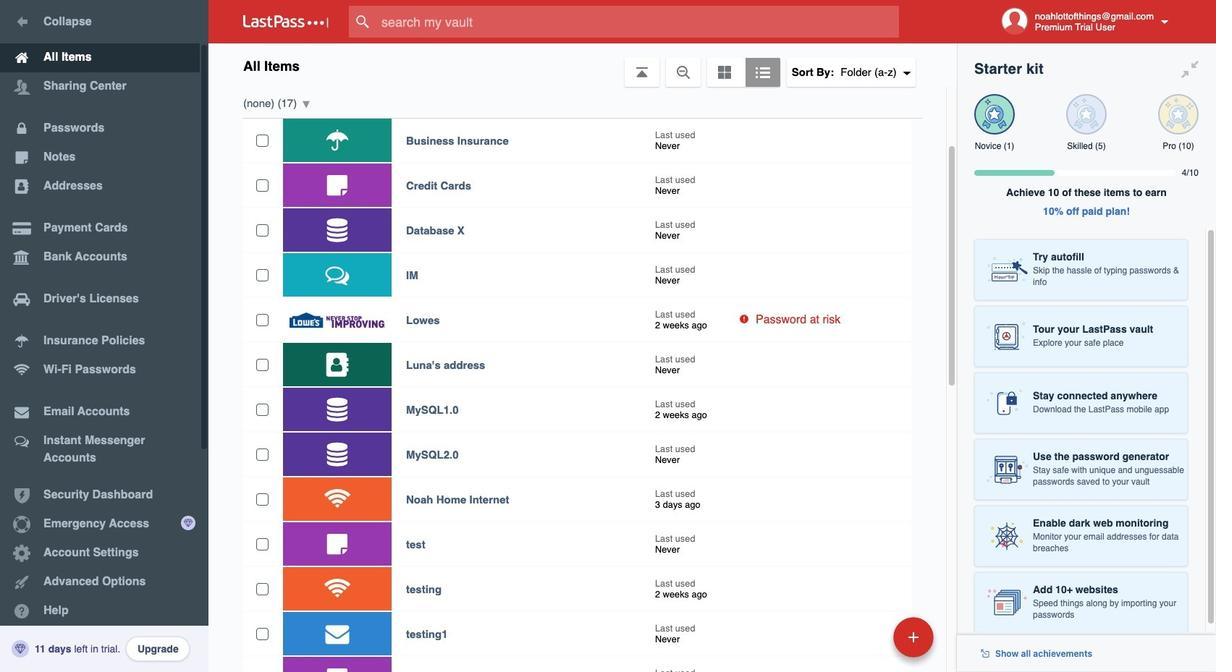 Task type: describe. For each thing, give the bounding box(es) containing it.
new item navigation
[[794, 613, 943, 673]]

new item element
[[794, 617, 939, 658]]

main navigation navigation
[[0, 0, 209, 673]]

Search search field
[[349, 6, 927, 38]]



Task type: locate. For each thing, give the bounding box(es) containing it.
search my vault text field
[[349, 6, 927, 38]]

lastpass image
[[243, 15, 329, 28]]

vault options navigation
[[209, 43, 957, 87]]



Task type: vqa. For each thing, say whether or not it's contained in the screenshot.
New item icon
no



